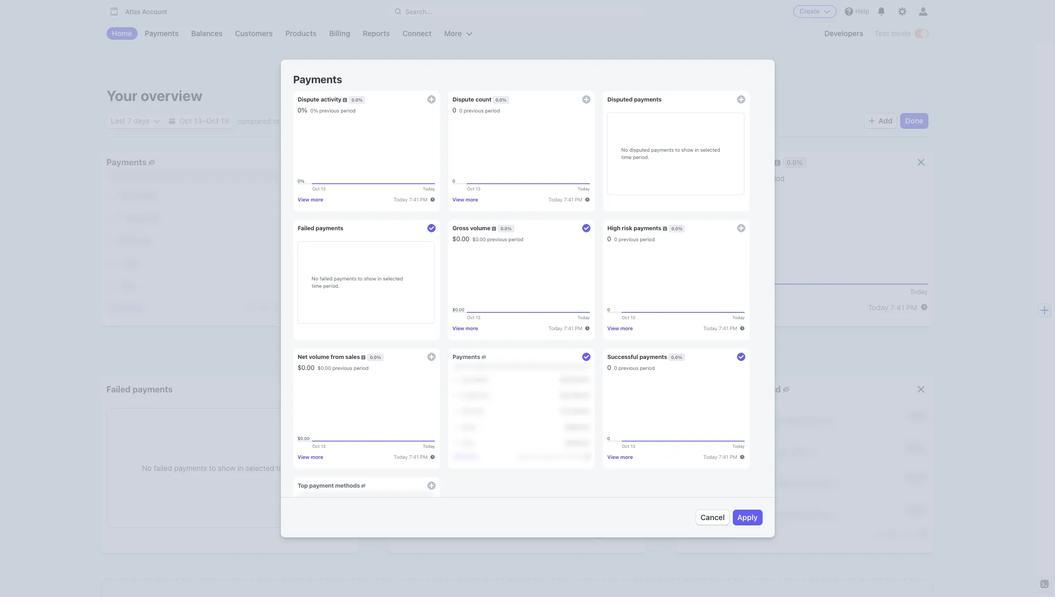 Task type: describe. For each thing, give the bounding box(es) containing it.
24
[[698, 529, 707, 538]]

apply button
[[734, 510, 762, 525]]

last 7 days
[[111, 116, 150, 125]]

more for new customers
[[413, 530, 431, 539]]

previous for net volume from sales
[[733, 174, 762, 183]]

cancel
[[701, 513, 725, 522]]

done
[[906, 116, 924, 125]]

in
[[238, 463, 244, 472]]

0 horizontal spatial view more link
[[107, 302, 144, 311]]

19
[[221, 116, 229, 125]]

net volume from sales
[[682, 158, 773, 167]]

0 horizontal spatial $0.00
[[394, 172, 419, 183]]

1 vertical spatial payments
[[107, 158, 147, 167]]

$22,000.00
[[310, 213, 353, 222]]

–
[[202, 116, 206, 125]]

of
[[689, 529, 696, 538]]

overview
[[141, 87, 203, 104]]

7
[[127, 116, 132, 125]]

view for net volume from sales
[[682, 303, 699, 312]]

volume for from
[[699, 158, 728, 167]]

failed payments
[[107, 385, 173, 394]]

cancel button
[[697, 510, 729, 525]]

volume for $0.00
[[420, 158, 450, 167]]

failed
[[107, 385, 131, 394]]

new
[[394, 385, 412, 394]]

no
[[142, 463, 152, 472]]

create button
[[794, 5, 837, 18]]

by
[[744, 385, 754, 394]]

your overview
[[107, 87, 203, 104]]

view more for net volume from sales
[[682, 303, 719, 312]]

create
[[800, 7, 820, 15]]

4 of 24 results link
[[682, 529, 733, 538]]

0 horizontal spatial view more
[[107, 302, 144, 311]]

$25,000.00
[[310, 190, 353, 199]]

previous period button
[[284, 114, 357, 128]]

0 horizontal spatial more
[[126, 302, 144, 311]]

customers for top
[[699, 385, 742, 394]]

days
[[133, 116, 150, 125]]

last
[[111, 116, 125, 125]]

4 of 24 results
[[682, 529, 733, 538]]

payments inside alert dialog
[[293, 73, 342, 85]]

previous
[[289, 116, 318, 125]]

top
[[682, 385, 697, 394]]

2 oct from the left
[[206, 116, 219, 125]]

view more for new customers
[[394, 530, 431, 539]]



Task type: vqa. For each thing, say whether or not it's contained in the screenshot.
'All transactions' LINK
no



Task type: locate. For each thing, give the bounding box(es) containing it.
notifications image
[[878, 7, 886, 16]]

view more link for net volume from sales
[[682, 303, 719, 312]]

oct left 13
[[180, 116, 192, 125]]

2 volume from the left
[[699, 158, 728, 167]]

2 horizontal spatial previous
[[733, 174, 762, 183]]

from
[[730, 158, 749, 167]]

customers up 0 previous period at the bottom left
[[414, 385, 458, 394]]

1 customers from the left
[[414, 385, 458, 394]]

gross
[[394, 158, 418, 167]]

1 oct from the left
[[180, 116, 192, 125]]

volume
[[420, 158, 450, 167], [699, 158, 728, 167]]

payments alert dialog
[[281, 60, 775, 597]]

13
[[194, 116, 202, 125]]

apply
[[738, 513, 758, 522]]

add
[[879, 116, 893, 125]]

customers for new
[[414, 385, 458, 394]]

2 horizontal spatial view more
[[682, 303, 719, 312]]

1 horizontal spatial oct
[[206, 116, 219, 125]]

1 horizontal spatial view more
[[394, 530, 431, 539]]

1 horizontal spatial volume
[[699, 158, 728, 167]]

show
[[218, 463, 236, 472]]

view more
[[107, 302, 144, 311], [682, 303, 719, 312], [394, 530, 431, 539]]

volume right net
[[699, 158, 728, 167]]

customers
[[414, 385, 458, 394], [699, 385, 742, 394]]

2 horizontal spatial $0.00
[[711, 174, 731, 183]]

$0.00 previous period
[[711, 174, 785, 183]]

selected
[[246, 463, 274, 472]]

last 7 days button
[[107, 114, 164, 128]]

gross volume $0.00 $0.00 previous period
[[394, 158, 497, 183]]

sales
[[751, 158, 773, 167]]

top customers by spend grid
[[682, 400, 928, 525]]

0 horizontal spatial volume
[[420, 158, 450, 167]]

previous inside gross volume $0.00 $0.00 previous period
[[445, 174, 474, 183]]

view more link
[[107, 302, 144, 311], [682, 303, 719, 312], [394, 530, 431, 539]]

view for new customers
[[394, 530, 412, 539]]

toolbar containing add
[[865, 114, 928, 128]]

figure
[[107, 0, 647, 22], [107, 0, 647, 22]]

$15,000.00
[[310, 236, 353, 245]]

4
[[682, 529, 687, 538]]

payments grid
[[107, 183, 353, 298]]

done button
[[902, 114, 928, 128]]

0
[[404, 401, 409, 410]]

$5000.00
[[317, 282, 353, 291]]

results
[[709, 529, 733, 538]]

2 customers from the left
[[699, 385, 742, 394]]

0 horizontal spatial oct
[[180, 116, 192, 125]]

payments left to
[[174, 463, 207, 472]]

1 horizontal spatial $0.00
[[423, 174, 443, 183]]

your
[[107, 87, 138, 104]]

1 horizontal spatial view more link
[[394, 530, 431, 539]]

failed
[[154, 463, 172, 472]]

previous period
[[289, 116, 343, 125]]

spend
[[756, 385, 781, 394]]

period
[[320, 116, 343, 125], [476, 174, 497, 183], [764, 174, 785, 183], [442, 401, 463, 410]]

no failed payments to show in selected time period.
[[142, 463, 317, 472]]

previous
[[445, 174, 474, 183], [733, 174, 762, 183], [411, 401, 440, 410]]

1 vertical spatial payments
[[174, 463, 207, 472]]

1 horizontal spatial previous
[[445, 174, 474, 183]]

0 vertical spatial payments
[[133, 385, 173, 394]]

2 horizontal spatial more
[[701, 303, 719, 312]]

2 horizontal spatial view more link
[[682, 303, 719, 312]]

1 horizontal spatial payments
[[174, 463, 207, 472]]

1 horizontal spatial payments
[[293, 73, 342, 85]]

net
[[682, 158, 697, 167]]

more
[[126, 302, 144, 311], [701, 303, 719, 312], [413, 530, 431, 539]]

top customers by spend
[[682, 385, 781, 394]]

oct left 19
[[206, 116, 219, 125]]

cell
[[107, 258, 353, 269]]

add button
[[865, 114, 897, 128]]

volume inside gross volume $0.00 $0.00 previous period
[[420, 158, 450, 167]]

0 horizontal spatial customers
[[414, 385, 458, 394]]

more for net volume from sales
[[701, 303, 719, 312]]

oct 13 – oct 19
[[180, 116, 229, 125]]

period inside popup button
[[320, 116, 343, 125]]

0 previous period
[[404, 401, 463, 410]]

previous for new customers
[[411, 401, 440, 410]]

2 horizontal spatial view
[[682, 303, 699, 312]]

0 horizontal spatial previous
[[411, 401, 440, 410]]

toolbar
[[865, 114, 928, 128]]

payments
[[293, 73, 342, 85], [107, 158, 147, 167]]

payments down 7
[[107, 158, 147, 167]]

new customers
[[394, 385, 458, 394]]

0 horizontal spatial payments
[[107, 158, 147, 167]]

volume right gross
[[420, 158, 450, 167]]

view more link for new customers
[[394, 530, 431, 539]]

to
[[209, 463, 216, 472]]

0 horizontal spatial view
[[107, 302, 124, 311]]

payments
[[133, 385, 173, 394], [174, 463, 207, 472]]

1 horizontal spatial customers
[[699, 385, 742, 394]]

0 vertical spatial payments
[[293, 73, 342, 85]]

0 horizontal spatial payments
[[133, 385, 173, 394]]

oct
[[180, 116, 192, 125], [206, 116, 219, 125]]

time period.
[[276, 463, 317, 472]]

period inside gross volume $0.00 $0.00 previous period
[[476, 174, 497, 183]]

customers left by on the right bottom
[[699, 385, 742, 394]]

1 volume from the left
[[420, 158, 450, 167]]

payments up the previous period
[[293, 73, 342, 85]]

1 horizontal spatial more
[[413, 530, 431, 539]]

$0.00
[[394, 172, 419, 183], [423, 174, 443, 183], [711, 174, 731, 183]]

1 horizontal spatial view
[[394, 530, 412, 539]]

payments right failed
[[133, 385, 173, 394]]

view
[[107, 302, 124, 311], [682, 303, 699, 312], [394, 530, 412, 539]]



